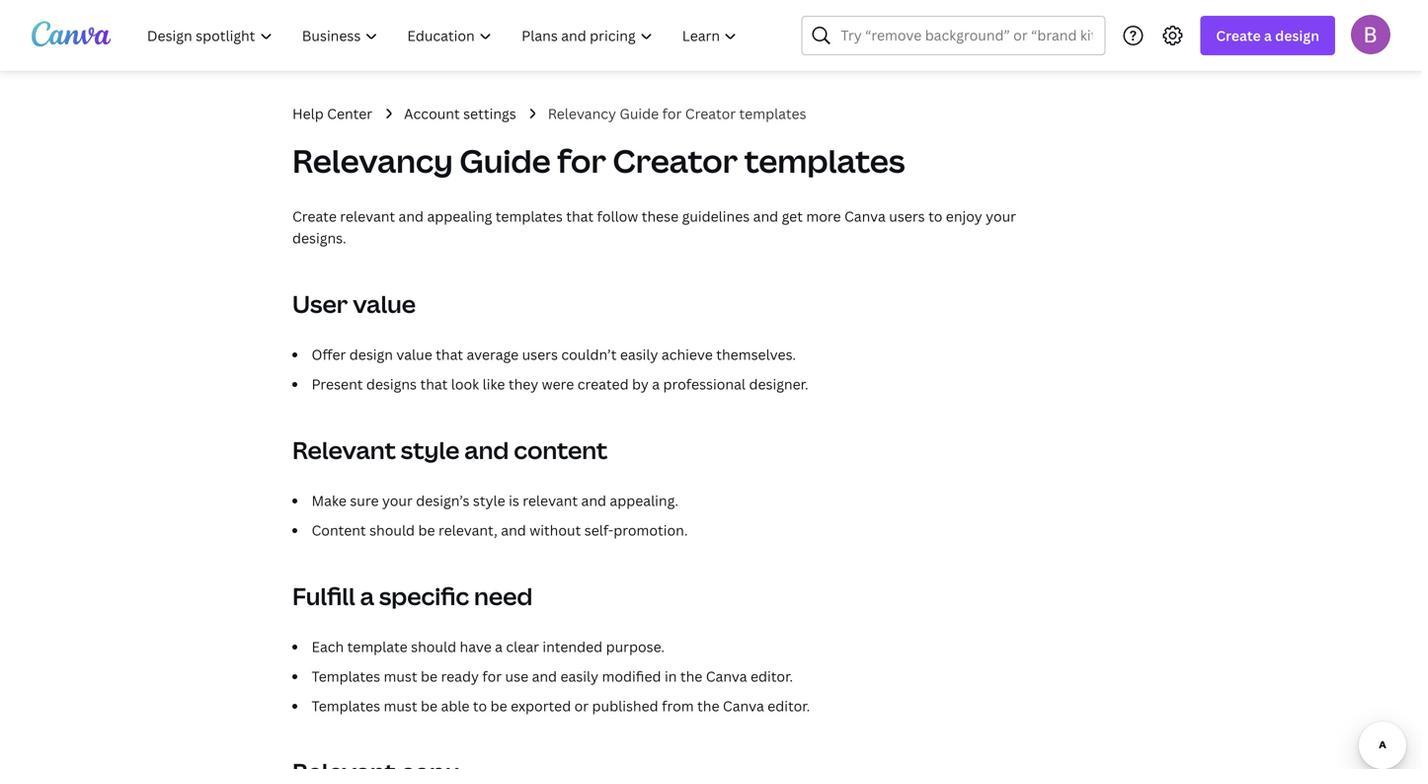 Task type: vqa. For each thing, say whether or not it's contained in the screenshot.
Doc
no



Task type: describe. For each thing, give the bounding box(es) containing it.
content
[[312, 521, 366, 540]]

to inside create relevant and appealing templates that follow these guidelines and get more canva users to enjoy your designs.
[[929, 207, 943, 226]]

canva for templates must be ready for use and easily modified in the canva editor.
[[706, 667, 747, 686]]

a inside dropdown button
[[1265, 26, 1273, 45]]

offer
[[312, 345, 346, 364]]

2 vertical spatial that
[[420, 375, 448, 394]]

help center
[[292, 104, 373, 123]]

templates for templates must be able to be exported or published from the canva editor.
[[312, 697, 380, 716]]

be down the "use"
[[491, 697, 508, 716]]

templates inside create relevant and appealing templates that follow these guidelines and get more canva users to enjoy your designs.
[[496, 207, 563, 226]]

templates must be ready for use and easily modified in the canva editor.
[[312, 667, 793, 686]]

0 vertical spatial creator
[[685, 104, 736, 123]]

create a design
[[1217, 26, 1320, 45]]

specific
[[379, 580, 469, 613]]

created
[[578, 375, 629, 394]]

need
[[474, 580, 533, 613]]

users inside create relevant and appealing templates that follow these guidelines and get more canva users to enjoy your designs.
[[889, 207, 925, 226]]

must for ready
[[384, 667, 418, 686]]

create a design button
[[1201, 16, 1336, 55]]

easily for modified
[[561, 667, 599, 686]]

the for in
[[681, 667, 703, 686]]

appealing.
[[610, 492, 679, 510]]

have
[[460, 638, 492, 657]]

these
[[642, 207, 679, 226]]

user
[[292, 288, 348, 320]]

templates inside relevancy guide for creator templates link
[[740, 104, 807, 123]]

templates must be able to be exported or published from the canva editor.
[[312, 697, 810, 716]]

from
[[662, 697, 694, 716]]

modified
[[602, 667, 662, 686]]

create relevant and appealing templates that follow these guidelines and get more canva users to enjoy your designs.
[[292, 207, 1017, 247]]

account
[[404, 104, 460, 123]]

make sure your design's style is relevant and appealing.
[[312, 492, 679, 510]]

more
[[807, 207, 841, 226]]

0 vertical spatial should
[[370, 521, 415, 540]]

editor. for templates must be able to be exported or published from the canva editor.
[[768, 697, 810, 716]]

0 vertical spatial guide
[[620, 104, 659, 123]]

and up make sure your design's style is relevant and appealing.
[[465, 434, 509, 466]]

0 vertical spatial style
[[401, 434, 460, 466]]

guidelines
[[682, 207, 750, 226]]

be for ready
[[421, 667, 438, 686]]

canva for templates must be able to be exported or published from the canva editor.
[[723, 697, 764, 716]]

designs
[[366, 375, 417, 394]]

templates for templates must be ready for use and easily modified in the canva editor.
[[312, 667, 380, 686]]

able
[[441, 697, 470, 716]]

be for able
[[421, 697, 438, 716]]

content
[[514, 434, 608, 466]]

in
[[665, 667, 677, 686]]

account settings link
[[404, 103, 516, 124]]

offer design value that average users couldn't easily achieve themselves.
[[312, 345, 796, 364]]

follow
[[597, 207, 639, 226]]

look
[[451, 375, 479, 394]]

promotion.
[[614, 521, 688, 540]]

top level navigation element
[[134, 16, 754, 55]]

1 vertical spatial your
[[382, 492, 413, 510]]

0 vertical spatial value
[[353, 288, 416, 320]]

get
[[782, 207, 803, 226]]

create for create relevant and appealing templates that follow these guidelines and get more canva users to enjoy your designs.
[[292, 207, 337, 226]]

1 vertical spatial guide
[[460, 139, 551, 182]]

use
[[505, 667, 529, 686]]

1 vertical spatial value
[[397, 345, 432, 364]]

and up self-
[[581, 492, 607, 510]]

they
[[509, 375, 539, 394]]

and left appealing
[[399, 207, 424, 226]]

designer.
[[749, 375, 809, 394]]

make
[[312, 492, 347, 510]]

relevant
[[292, 434, 396, 466]]

0 vertical spatial relevancy
[[548, 104, 617, 123]]

like
[[483, 375, 505, 394]]

easily for achieve
[[620, 345, 658, 364]]

1 vertical spatial that
[[436, 345, 463, 364]]



Task type: locate. For each thing, give the bounding box(es) containing it.
couldn't
[[562, 345, 617, 364]]

fulfill
[[292, 580, 355, 613]]

each template should have a clear intended purpose.
[[312, 638, 665, 657]]

each
[[312, 638, 344, 657]]

guide
[[620, 104, 659, 123], [460, 139, 551, 182]]

account settings
[[404, 104, 516, 123]]

relevant,
[[439, 521, 498, 540]]

must left able
[[384, 697, 418, 716]]

create for create a design
[[1217, 26, 1261, 45]]

1 horizontal spatial relevant
[[523, 492, 578, 510]]

your right sure
[[382, 492, 413, 510]]

relevancy down center on the top of the page
[[292, 139, 453, 182]]

create inside create relevant and appealing templates that follow these guidelines and get more canva users to enjoy your designs.
[[292, 207, 337, 226]]

value up designs at the left of the page
[[397, 345, 432, 364]]

1 horizontal spatial style
[[473, 492, 506, 510]]

canva right more
[[845, 207, 886, 226]]

intended
[[543, 638, 603, 657]]

self-
[[585, 521, 614, 540]]

0 horizontal spatial for
[[483, 667, 502, 686]]

sure
[[350, 492, 379, 510]]

1 horizontal spatial for
[[557, 139, 607, 182]]

were
[[542, 375, 574, 394]]

2 vertical spatial templates
[[496, 207, 563, 226]]

0 vertical spatial create
[[1217, 26, 1261, 45]]

users up they
[[522, 345, 558, 364]]

and
[[399, 207, 424, 226], [754, 207, 779, 226], [465, 434, 509, 466], [581, 492, 607, 510], [501, 521, 526, 540], [532, 667, 557, 686]]

1 horizontal spatial your
[[986, 207, 1017, 226]]

that inside create relevant and appealing templates that follow these guidelines and get more canva users to enjoy your designs.
[[566, 207, 594, 226]]

1 vertical spatial should
[[411, 638, 457, 657]]

themselves.
[[717, 345, 796, 364]]

design left bob builder image
[[1276, 26, 1320, 45]]

settings
[[463, 104, 516, 123]]

2 vertical spatial canva
[[723, 697, 764, 716]]

creator
[[685, 104, 736, 123], [613, 139, 738, 182]]

0 horizontal spatial guide
[[460, 139, 551, 182]]

relevancy right settings
[[548, 104, 617, 123]]

relevant style and content
[[292, 434, 608, 466]]

your right enjoy
[[986, 207, 1017, 226]]

canva right from
[[723, 697, 764, 716]]

that up the "look"
[[436, 345, 463, 364]]

canva right 'in'
[[706, 667, 747, 686]]

enjoy
[[946, 207, 983, 226]]

ready
[[441, 667, 479, 686]]

help center link
[[292, 103, 373, 124]]

design's
[[416, 492, 470, 510]]

1 horizontal spatial easily
[[620, 345, 658, 364]]

1 templates from the top
[[312, 667, 380, 686]]

0 horizontal spatial design
[[350, 345, 393, 364]]

users left enjoy
[[889, 207, 925, 226]]

the right 'in'
[[681, 667, 703, 686]]

1 vertical spatial the
[[698, 697, 720, 716]]

for
[[663, 104, 682, 123], [557, 139, 607, 182], [483, 667, 502, 686]]

and down is at the bottom left
[[501, 521, 526, 540]]

content should be relevant, and without self-promotion.
[[312, 521, 688, 540]]

without
[[530, 521, 581, 540]]

1 horizontal spatial design
[[1276, 26, 1320, 45]]

the right from
[[698, 697, 720, 716]]

0 vertical spatial relevancy guide for creator templates
[[548, 104, 807, 123]]

0 vertical spatial for
[[663, 104, 682, 123]]

easily up or
[[561, 667, 599, 686]]

easily up by
[[620, 345, 658, 364]]

0 vertical spatial easily
[[620, 345, 658, 364]]

be for relevant,
[[418, 521, 435, 540]]

1 horizontal spatial users
[[889, 207, 925, 226]]

relevant up without
[[523, 492, 578, 510]]

1 vertical spatial create
[[292, 207, 337, 226]]

0 horizontal spatial easily
[[561, 667, 599, 686]]

style
[[401, 434, 460, 466], [473, 492, 506, 510]]

and left get
[[754, 207, 779, 226]]

average
[[467, 345, 519, 364]]

templates
[[740, 104, 807, 123], [745, 139, 905, 182], [496, 207, 563, 226]]

to right able
[[473, 697, 487, 716]]

that
[[566, 207, 594, 226], [436, 345, 463, 364], [420, 375, 448, 394]]

must for able
[[384, 697, 418, 716]]

should
[[370, 521, 415, 540], [411, 638, 457, 657]]

editor. for templates must be ready for use and easily modified in the canva editor.
[[751, 667, 793, 686]]

2 templates from the top
[[312, 697, 380, 716]]

0 horizontal spatial to
[[473, 697, 487, 716]]

exported
[[511, 697, 571, 716]]

0 vertical spatial must
[[384, 667, 418, 686]]

1 vertical spatial relevant
[[523, 492, 578, 510]]

your
[[986, 207, 1017, 226], [382, 492, 413, 510]]

designs.
[[292, 229, 346, 247]]

design
[[1276, 26, 1320, 45], [350, 345, 393, 364]]

design up designs at the left of the page
[[350, 345, 393, 364]]

0 vertical spatial that
[[566, 207, 594, 226]]

0 vertical spatial relevant
[[340, 207, 395, 226]]

style left is at the bottom left
[[473, 492, 506, 510]]

user value
[[292, 288, 416, 320]]

canva inside create relevant and appealing templates that follow these guidelines and get more canva users to enjoy your designs.
[[845, 207, 886, 226]]

relevancy guide for creator templates
[[548, 104, 807, 123], [292, 139, 905, 182]]

0 horizontal spatial your
[[382, 492, 413, 510]]

be
[[418, 521, 435, 540], [421, 667, 438, 686], [421, 697, 438, 716], [491, 697, 508, 716]]

template
[[347, 638, 408, 657]]

1 vertical spatial style
[[473, 492, 506, 510]]

style up design's
[[401, 434, 460, 466]]

relevant
[[340, 207, 395, 226], [523, 492, 578, 510]]

templates
[[312, 667, 380, 686], [312, 697, 380, 716]]

1 horizontal spatial create
[[1217, 26, 1261, 45]]

should up ready
[[411, 638, 457, 657]]

should down sure
[[370, 521, 415, 540]]

0 vertical spatial editor.
[[751, 667, 793, 686]]

design inside create a design dropdown button
[[1276, 26, 1320, 45]]

is
[[509, 492, 520, 510]]

be left ready
[[421, 667, 438, 686]]

present designs that look like they were created by a professional designer.
[[312, 375, 809, 394]]

0 vertical spatial templates
[[312, 667, 380, 686]]

bob builder image
[[1352, 15, 1391, 54]]

create inside create a design dropdown button
[[1217, 26, 1261, 45]]

1 vertical spatial to
[[473, 697, 487, 716]]

relevant inside create relevant and appealing templates that follow these guidelines and get more canva users to enjoy your designs.
[[340, 207, 395, 226]]

achieve
[[662, 345, 713, 364]]

0 horizontal spatial relevancy
[[292, 139, 453, 182]]

1 horizontal spatial guide
[[620, 104, 659, 123]]

by
[[632, 375, 649, 394]]

0 horizontal spatial create
[[292, 207, 337, 226]]

to left enjoy
[[929, 207, 943, 226]]

1 vertical spatial relevancy
[[292, 139, 453, 182]]

be left able
[[421, 697, 438, 716]]

1 vertical spatial for
[[557, 139, 607, 182]]

fulfill a specific need
[[292, 580, 533, 613]]

canva
[[845, 207, 886, 226], [706, 667, 747, 686], [723, 697, 764, 716]]

1 vertical spatial users
[[522, 345, 558, 364]]

Try "remove background" or "brand kit" search field
[[841, 17, 1093, 54]]

1 vertical spatial design
[[350, 345, 393, 364]]

relevancy guide for creator templates link
[[548, 103, 807, 124]]

0 vertical spatial to
[[929, 207, 943, 226]]

2 vertical spatial for
[[483, 667, 502, 686]]

the for from
[[698, 697, 720, 716]]

1 vertical spatial easily
[[561, 667, 599, 686]]

1 horizontal spatial to
[[929, 207, 943, 226]]

0 horizontal spatial relevant
[[340, 207, 395, 226]]

0 vertical spatial your
[[986, 207, 1017, 226]]

be down design's
[[418, 521, 435, 540]]

must
[[384, 667, 418, 686], [384, 697, 418, 716]]

relevant up designs. on the left top
[[340, 207, 395, 226]]

0 vertical spatial design
[[1276, 26, 1320, 45]]

the
[[681, 667, 703, 686], [698, 697, 720, 716]]

easily
[[620, 345, 658, 364], [561, 667, 599, 686]]

your inside create relevant and appealing templates that follow these guidelines and get more canva users to enjoy your designs.
[[986, 207, 1017, 226]]

must down template
[[384, 667, 418, 686]]

0 horizontal spatial users
[[522, 345, 558, 364]]

users
[[889, 207, 925, 226], [522, 345, 558, 364]]

or
[[575, 697, 589, 716]]

1 vertical spatial must
[[384, 697, 418, 716]]

published
[[592, 697, 659, 716]]

purpose.
[[606, 638, 665, 657]]

0 vertical spatial canva
[[845, 207, 886, 226]]

1 horizontal spatial relevancy
[[548, 104, 617, 123]]

0 vertical spatial users
[[889, 207, 925, 226]]

2 must from the top
[[384, 697, 418, 716]]

that left follow
[[566, 207, 594, 226]]

present
[[312, 375, 363, 394]]

a
[[1265, 26, 1273, 45], [652, 375, 660, 394], [360, 580, 374, 613], [495, 638, 503, 657]]

that left the "look"
[[420, 375, 448, 394]]

2 horizontal spatial for
[[663, 104, 682, 123]]

clear
[[506, 638, 539, 657]]

1 vertical spatial templates
[[312, 697, 380, 716]]

1 vertical spatial templates
[[745, 139, 905, 182]]

1 vertical spatial creator
[[613, 139, 738, 182]]

editor.
[[751, 667, 793, 686], [768, 697, 810, 716]]

relevancy
[[548, 104, 617, 123], [292, 139, 453, 182]]

0 vertical spatial the
[[681, 667, 703, 686]]

and right the "use"
[[532, 667, 557, 686]]

professional
[[663, 375, 746, 394]]

value right user
[[353, 288, 416, 320]]

1 vertical spatial relevancy guide for creator templates
[[292, 139, 905, 182]]

1 vertical spatial editor.
[[768, 697, 810, 716]]

create
[[1217, 26, 1261, 45], [292, 207, 337, 226]]

value
[[353, 288, 416, 320], [397, 345, 432, 364]]

1 must from the top
[[384, 667, 418, 686]]

1 vertical spatial canva
[[706, 667, 747, 686]]

0 horizontal spatial style
[[401, 434, 460, 466]]

appealing
[[427, 207, 492, 226]]

center
[[327, 104, 373, 123]]

to
[[929, 207, 943, 226], [473, 697, 487, 716]]

help
[[292, 104, 324, 123]]

0 vertical spatial templates
[[740, 104, 807, 123]]



